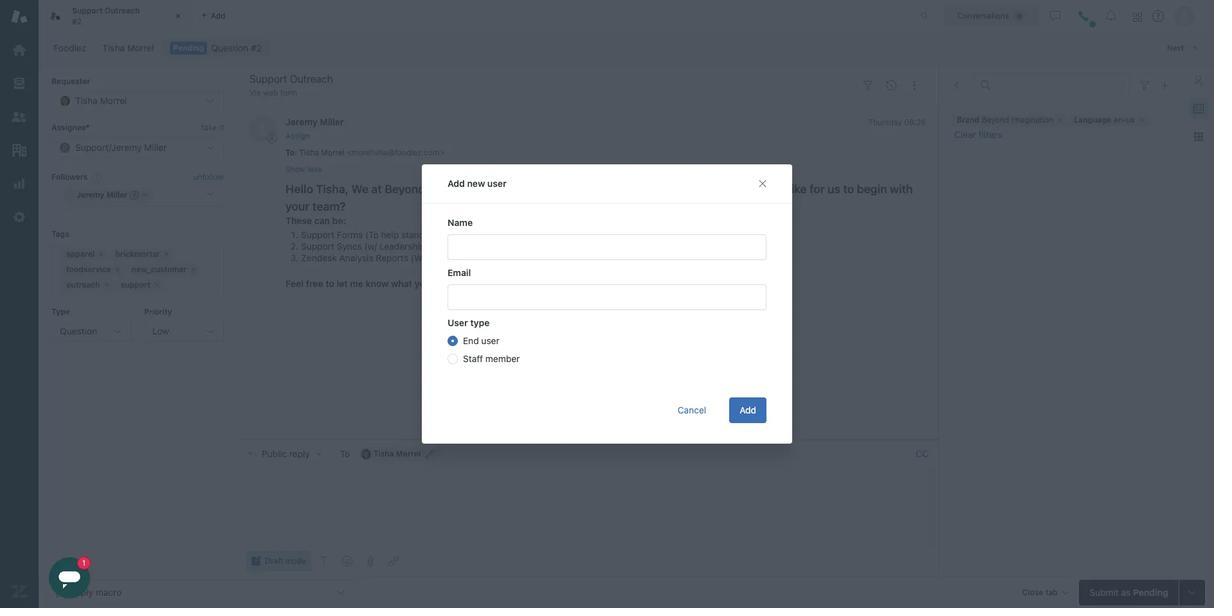 Task type: vqa. For each thing, say whether or not it's contained in the screenshot.
6th Price: from the bottom of the page
no



Task type: describe. For each thing, give the bounding box(es) containing it.
1 horizontal spatial us
[[1126, 115, 1135, 125]]

unfollow
[[193, 172, 224, 182]]

morrel inside secondary element
[[127, 42, 154, 53]]

#2
[[72, 16, 82, 26]]

low button
[[144, 322, 224, 342]]

organizations image
[[11, 142, 28, 159]]

or
[[428, 241, 436, 252]]

like
[[788, 183, 807, 196]]

take
[[201, 123, 217, 133]]

brand beyond imagination
[[957, 115, 1054, 125]]

(we
[[411, 253, 427, 264]]

1 horizontal spatial beyond
[[982, 115, 1009, 125]]

(to
[[365, 230, 379, 241]]

at
[[371, 183, 382, 196]]

hello
[[286, 183, 313, 196]]

knowledge image
[[1194, 104, 1204, 114]]

tabs tab list
[[39, 0, 907, 32]]

foodlez link
[[45, 39, 95, 57]]

events image
[[886, 80, 896, 90]]

thursday
[[868, 118, 902, 128]]

know
[[366, 278, 389, 289]]

next button
[[1159, 38, 1204, 59]]

admin image
[[11, 209, 28, 226]]

arising)
[[692, 241, 723, 252]]

2 vertical spatial support
[[301, 241, 334, 252]]

clear filters link
[[952, 129, 1005, 141]]

free
[[306, 278, 323, 289]]

avatar image
[[250, 116, 275, 142]]

1 horizontal spatial are
[[623, 183, 640, 196]]

add for add
[[740, 405, 756, 416]]

<moretisha@foodlez.com>
[[347, 148, 444, 157]]

hello tisha, we at beyond help are reaching out to see if there are any support initiates you'd like for us to begin with your team? these can be: support forms (to help standardize tickets) support syncs (w/ leadership or the entire team to update on where larger support issues are arising) zendesk analysis reports (we can summarize the zendesk ticket data into a report sent quarterly)
[[286, 183, 913, 264]]

email
[[448, 268, 471, 278]]

assignee*
[[51, 123, 90, 133]]

low
[[152, 326, 169, 337]]

us inside hello tisha, we at beyond help are reaching out to see if there are any support initiates you'd like for us to begin with your team? these can be: support forms (to help standardize tickets) support syncs (w/ leadership or the entire team to update on where larger support issues are arising) zendesk analysis reports (we can summarize the zendesk ticket data into a report sent quarterly)
[[828, 183, 840, 196]]

to : tisha morrel <moretisha@foodlez.com>
[[286, 148, 444, 157]]

tisha,
[[316, 183, 349, 196]]

data
[[574, 253, 593, 264]]

analysis
[[339, 253, 373, 264]]

quarterly)
[[669, 253, 710, 264]]

brand
[[957, 115, 979, 125]]

tab containing support outreach
[[39, 0, 193, 32]]

1 vertical spatial tisha
[[299, 148, 319, 157]]

any
[[643, 183, 662, 196]]

miller
[[320, 117, 344, 128]]

1 zendesk from the left
[[301, 253, 337, 264]]

summarize
[[447, 253, 492, 264]]

initiates
[[710, 183, 753, 196]]

1 vertical spatial pending
[[1133, 587, 1168, 598]]

form
[[280, 88, 297, 98]]

it
[[219, 123, 224, 133]]

insert emojis image
[[342, 557, 352, 567]]

1 vertical spatial morrel
[[321, 148, 345, 157]]

take it
[[201, 123, 224, 133]]

jeremy miller link
[[286, 117, 344, 128]]

jeremy miller assign
[[286, 117, 344, 141]]

add link (cmd k) image
[[388, 557, 399, 567]]

apps image
[[1194, 132, 1204, 142]]

you'd
[[756, 183, 786, 196]]

where
[[559, 241, 584, 252]]

1 vertical spatial user
[[481, 336, 499, 347]]

ticket
[[549, 253, 572, 264]]

name
[[448, 217, 473, 228]]

cancel button
[[667, 398, 717, 424]]

type
[[470, 318, 490, 329]]

secondary element
[[39, 35, 1214, 61]]

update
[[515, 241, 544, 252]]

see
[[560, 183, 579, 196]]

imagination
[[1011, 115, 1054, 125]]

we
[[351, 183, 368, 196]]

Name field
[[448, 235, 767, 260]]

language
[[1074, 115, 1111, 125]]

cc
[[916, 449, 929, 460]]

tisha morrel inside "tisha morrel" link
[[102, 42, 154, 53]]

assign button
[[286, 130, 310, 142]]

outreach
[[105, 6, 140, 15]]

to left let
[[326, 278, 334, 289]]

1 horizontal spatial tisha morrel
[[373, 449, 421, 459]]

on
[[546, 241, 556, 252]]

foodlez
[[53, 42, 86, 53]]

get help image
[[1152, 10, 1164, 22]]

tickets)
[[452, 230, 483, 241]]

main element
[[0, 0, 39, 609]]

unfollow button
[[193, 172, 224, 183]]

tags
[[51, 230, 69, 239]]

thursday 08:26
[[868, 118, 926, 128]]

be:
[[332, 215, 346, 226]]

add button
[[729, 398, 767, 424]]

2 horizontal spatial are
[[676, 241, 690, 252]]

sent
[[648, 253, 666, 264]]

user
[[448, 318, 468, 329]]

0 vertical spatial support
[[665, 183, 707, 196]]

get started image
[[11, 42, 28, 59]]

show less button
[[286, 164, 322, 176]]



Task type: locate. For each thing, give the bounding box(es) containing it.
filters
[[979, 129, 1002, 140]]

via web form
[[250, 88, 297, 98]]

1 remove image from the left
[[1056, 117, 1064, 124]]

edit user image
[[426, 450, 435, 459]]

let
[[337, 278, 348, 289]]

customer context image
[[1194, 75, 1204, 86]]

clear
[[954, 129, 976, 140]]

1 horizontal spatial the
[[495, 253, 508, 264]]

1 horizontal spatial remove image
[[1138, 117, 1145, 124]]

question
[[60, 326, 97, 337]]

1 vertical spatial us
[[828, 183, 840, 196]]

next
[[1167, 43, 1184, 53]]

to left moretisha@foodlez.com "image"
[[340, 449, 350, 460]]

issues
[[648, 241, 674, 252]]

jeremy
[[286, 117, 318, 128]]

type
[[51, 307, 70, 317]]

support down these
[[301, 230, 334, 241]]

support
[[665, 183, 707, 196], [613, 241, 646, 252]]

to
[[546, 183, 557, 196], [843, 183, 854, 196], [504, 241, 512, 252], [326, 278, 334, 289]]

your
[[286, 200, 310, 214]]

(w/
[[364, 241, 377, 252]]

pending link
[[162, 39, 270, 57]]

2 horizontal spatial tisha
[[373, 449, 394, 459]]

me
[[350, 278, 363, 289]]

back image
[[952, 80, 962, 91]]

Subject field
[[247, 71, 854, 87]]

support right "any"
[[665, 183, 707, 196]]

clear filters
[[954, 129, 1002, 140]]

support outreach #2
[[72, 6, 140, 26]]

beyond right at on the left of the page
[[385, 183, 425, 196]]

0 vertical spatial morrel
[[127, 42, 154, 53]]

language en-us
[[1074, 115, 1135, 125]]

you
[[415, 278, 430, 289]]

close modal image
[[758, 179, 768, 189]]

for
[[810, 183, 825, 196]]

web
[[263, 88, 278, 98]]

are
[[456, 183, 473, 196], [623, 183, 640, 196], [676, 241, 690, 252]]

the down team
[[495, 253, 508, 264]]

0 horizontal spatial add
[[448, 178, 465, 189]]

mode
[[286, 557, 306, 567]]

user type
[[448, 318, 490, 329]]

1 horizontal spatial support
[[665, 183, 707, 196]]

0 horizontal spatial support
[[613, 241, 646, 252]]

can down team?
[[314, 215, 330, 226]]

2 vertical spatial morrel
[[396, 449, 421, 459]]

0 horizontal spatial remove image
[[1056, 117, 1064, 124]]

1 horizontal spatial zendesk
[[511, 253, 546, 264]]

Thursday 08:26 text field
[[868, 118, 926, 128]]

😁️
[[460, 278, 471, 289]]

tisha morrel right moretisha@foodlez.com "image"
[[373, 449, 421, 459]]

draft mode
[[265, 557, 306, 567]]

user
[[487, 178, 507, 189], [481, 336, 499, 347]]

think!
[[433, 278, 457, 289]]

remove image right imagination
[[1056, 117, 1064, 124]]

morrel
[[127, 42, 154, 53], [321, 148, 345, 157], [396, 449, 421, 459]]

reaching
[[476, 183, 523, 196]]

the
[[439, 241, 452, 252], [495, 253, 508, 264]]

priority
[[144, 307, 172, 317]]

pending
[[173, 43, 204, 53], [1133, 587, 1168, 598]]

Public reply composer Draft mode text field
[[243, 468, 923, 495]]

1 vertical spatial support
[[301, 230, 334, 241]]

format text image
[[319, 557, 329, 567]]

1 vertical spatial add
[[740, 405, 756, 416]]

morrel up less at the top of page
[[321, 148, 345, 157]]

reporting image
[[11, 176, 28, 192]]

pending inside secondary element
[[173, 43, 204, 53]]

remove image
[[1056, 117, 1064, 124], [1138, 117, 1145, 124]]

0 horizontal spatial beyond
[[385, 183, 425, 196]]

1 horizontal spatial tisha
[[299, 148, 319, 157]]

feel free to let me know what you think! 😁️
[[286, 278, 471, 289]]

2 horizontal spatial morrel
[[396, 449, 421, 459]]

0 horizontal spatial morrel
[[127, 42, 154, 53]]

beyond
[[982, 115, 1009, 125], [385, 183, 425, 196]]

0 vertical spatial add
[[448, 178, 465, 189]]

beyond up filters
[[982, 115, 1009, 125]]

entire
[[454, 241, 478, 252]]

user up staff member
[[481, 336, 499, 347]]

1 horizontal spatial add
[[740, 405, 756, 416]]

1 vertical spatial to
[[340, 449, 350, 460]]

submit as pending
[[1089, 587, 1168, 598]]

us right for
[[828, 183, 840, 196]]

draft mode button
[[246, 552, 311, 572]]

out
[[526, 183, 543, 196]]

support inside support outreach #2
[[72, 6, 103, 15]]

remove image right en-
[[1138, 117, 1145, 124]]

customers image
[[11, 109, 28, 125]]

are left "any"
[[623, 183, 640, 196]]

pending down close icon
[[173, 43, 204, 53]]

Email field
[[448, 285, 767, 311]]

1 horizontal spatial morrel
[[321, 148, 345, 157]]

1 horizontal spatial pending
[[1133, 587, 1168, 598]]

less
[[308, 165, 322, 174]]

us right language on the right top
[[1126, 115, 1135, 125]]

support up #2 at the left
[[72, 6, 103, 15]]

0 horizontal spatial the
[[439, 241, 452, 252]]

1 horizontal spatial can
[[430, 253, 445, 264]]

0 vertical spatial support
[[72, 6, 103, 15]]

tisha morrel down outreach
[[102, 42, 154, 53]]

zendesk image
[[11, 584, 28, 601]]

add for add new user
[[448, 178, 465, 189]]

to up show
[[286, 148, 295, 157]]

there
[[592, 183, 620, 196]]

cc button
[[916, 449, 929, 460]]

1 vertical spatial beyond
[[385, 183, 425, 196]]

to right team
[[504, 241, 512, 252]]

0 vertical spatial beyond
[[982, 115, 1009, 125]]

1 horizontal spatial to
[[340, 449, 350, 460]]

0 horizontal spatial to
[[286, 148, 295, 157]]

2 vertical spatial tisha
[[373, 449, 394, 459]]

support up report
[[613, 241, 646, 252]]

0 horizontal spatial tisha
[[102, 42, 125, 53]]

to for to : tisha morrel <moretisha@foodlez.com>
[[286, 148, 295, 157]]

new
[[467, 178, 485, 189]]

what
[[391, 278, 412, 289]]

us
[[1126, 115, 1135, 125], [828, 183, 840, 196]]

forms
[[337, 230, 363, 241]]

0 vertical spatial can
[[314, 215, 330, 226]]

tisha inside secondary element
[[102, 42, 125, 53]]

moretisha@foodlez.com image
[[361, 449, 371, 460]]

to left begin
[[843, 183, 854, 196]]

tisha right moretisha@foodlez.com "image"
[[373, 449, 394, 459]]

close image
[[172, 10, 185, 23]]

team
[[481, 241, 501, 252]]

zendesk down update
[[511, 253, 546, 264]]

staff
[[463, 354, 483, 365]]

a
[[613, 253, 618, 264]]

staff member
[[463, 354, 520, 365]]

08:26
[[904, 118, 926, 128]]

remove image for imagination
[[1056, 117, 1064, 124]]

support
[[72, 6, 103, 15], [301, 230, 334, 241], [301, 241, 334, 252]]

morrel left edit user icon in the left of the page
[[396, 449, 421, 459]]

add attachment image
[[365, 557, 375, 567]]

add left new
[[448, 178, 465, 189]]

0 horizontal spatial can
[[314, 215, 330, 226]]

these
[[286, 215, 312, 226]]

zendesk products image
[[1133, 13, 1142, 22]]

add new user
[[448, 178, 507, 189]]

0 vertical spatial to
[[286, 148, 295, 157]]

0 vertical spatial us
[[1126, 115, 1135, 125]]

larger
[[587, 241, 611, 252]]

support left syncs
[[301, 241, 334, 252]]

submit
[[1089, 587, 1119, 598]]

into
[[595, 253, 611, 264]]

1 vertical spatial support
[[613, 241, 646, 252]]

tisha down support outreach #2
[[102, 42, 125, 53]]

1 vertical spatial the
[[495, 253, 508, 264]]

0 horizontal spatial tisha morrel
[[102, 42, 154, 53]]

report
[[621, 253, 646, 264]]

end user
[[463, 336, 499, 347]]

0 vertical spatial the
[[439, 241, 452, 252]]

tisha morrel link
[[94, 39, 162, 57]]

zendesk support image
[[11, 8, 28, 25]]

conversations
[[957, 11, 1009, 20]]

0 vertical spatial tisha morrel
[[102, 42, 154, 53]]

remove image for us
[[1138, 117, 1145, 124]]

0 horizontal spatial are
[[456, 183, 473, 196]]

0 vertical spatial user
[[487, 178, 507, 189]]

user right new
[[487, 178, 507, 189]]

cancel
[[678, 405, 706, 416]]

pending right as
[[1133, 587, 1168, 598]]

0 horizontal spatial zendesk
[[301, 253, 337, 264]]

0 horizontal spatial pending
[[173, 43, 204, 53]]

add new user dialog
[[422, 165, 792, 444]]

to for to
[[340, 449, 350, 460]]

to
[[286, 148, 295, 157], [340, 449, 350, 460]]

can down or
[[430, 253, 445, 264]]

are right 'help' on the left
[[456, 183, 473, 196]]

the right or
[[439, 241, 452, 252]]

2 remove image from the left
[[1138, 117, 1145, 124]]

add inside button
[[740, 405, 756, 416]]

member
[[485, 354, 520, 365]]

zendesk up free
[[301, 253, 337, 264]]

1 vertical spatial can
[[430, 253, 445, 264]]

0 vertical spatial tisha
[[102, 42, 125, 53]]

views image
[[11, 75, 28, 92]]

0 vertical spatial pending
[[173, 43, 204, 53]]

add right cancel
[[740, 405, 756, 416]]

via
[[250, 88, 261, 98]]

tab
[[39, 0, 193, 32]]

syncs
[[337, 241, 362, 252]]

end
[[463, 336, 479, 347]]

0 horizontal spatial us
[[828, 183, 840, 196]]

morrel down outreach
[[127, 42, 154, 53]]

if
[[582, 183, 589, 196]]

1 vertical spatial tisha morrel
[[373, 449, 421, 459]]

beyond inside hello tisha, we at beyond help are reaching out to see if there are any support initiates you'd like for us to begin with your team? these can be: support forms (to help standardize tickets) support syncs (w/ leadership or the entire team to update on where larger support issues are arising) zendesk analysis reports (we can summarize the zendesk ticket data into a report sent quarterly)
[[385, 183, 425, 196]]

tisha right the :
[[299, 148, 319, 157]]

2 zendesk from the left
[[511, 253, 546, 264]]

are up quarterly)
[[676, 241, 690, 252]]

to right out on the top left
[[546, 183, 557, 196]]

:
[[295, 148, 297, 157]]

leadership
[[379, 241, 425, 252]]



